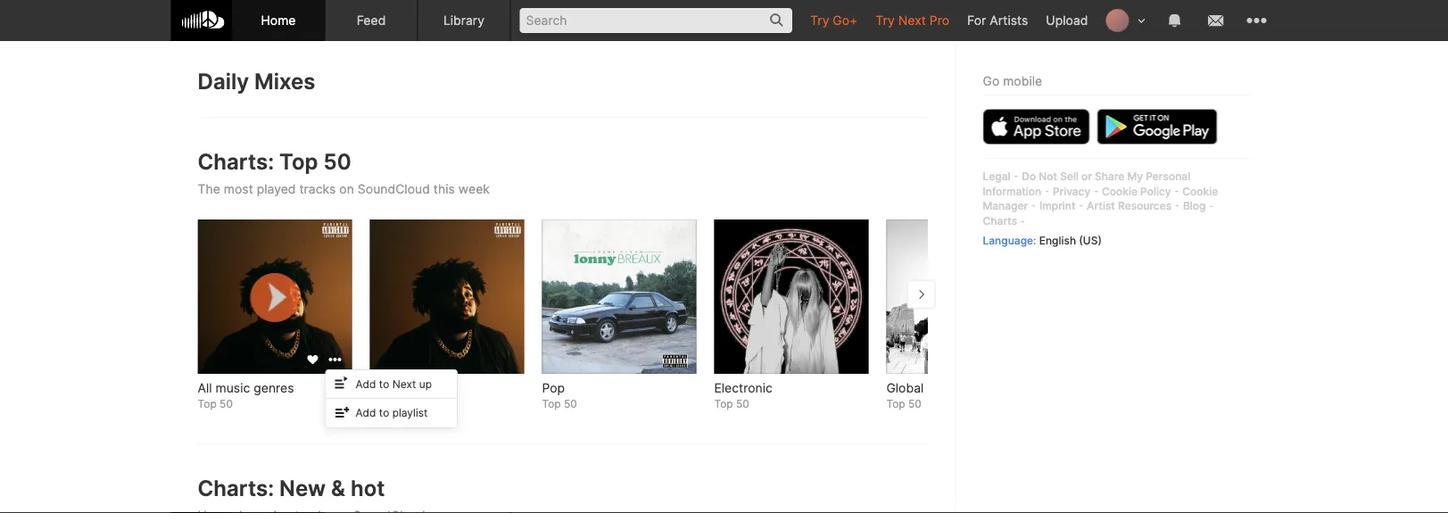 Task type: describe. For each thing, give the bounding box(es) containing it.
hot
[[351, 475, 385, 502]]

new
[[279, 475, 326, 502]]

pro
[[930, 12, 950, 28]]

⁃ imprint ⁃ artist resources ⁃ blog ⁃ charts ⁃ language: english (us)
[[983, 200, 1215, 247]]

charts link
[[983, 215, 1018, 227]]

cookie manager link
[[983, 185, 1218, 212]]

all
[[198, 380, 212, 395]]

to for playlist
[[379, 406, 389, 419]]

week
[[459, 182, 490, 197]]

language:
[[983, 234, 1037, 247]]

add for add to next up
[[356, 377, 376, 390]]

most
[[224, 182, 253, 197]]

go
[[983, 74, 1000, 89]]

try for try go+
[[810, 12, 829, 28]]

sell
[[1060, 170, 1079, 183]]

library link
[[418, 0, 511, 41]]

go+
[[833, 12, 858, 28]]

top inside the charts: top 50 the most played tracks on soundcloud this week
[[279, 149, 318, 175]]

resources
[[1118, 200, 1172, 212]]

privacy link
[[1053, 185, 1091, 198]]

my
[[1128, 170, 1143, 183]]

artists
[[990, 12, 1028, 28]]

on
[[339, 182, 354, 197]]

global beats top 50
[[887, 380, 961, 411]]

do not sell or share my personal information link
[[983, 170, 1191, 198]]

add to next up button
[[326, 370, 457, 399]]

add to next up
[[356, 377, 432, 390]]

& for hop
[[421, 380, 429, 395]]

charts: for charts: top 50 the most played tracks on soundcloud this week
[[198, 149, 274, 175]]

try go+
[[810, 12, 858, 28]]

hop
[[395, 380, 418, 395]]

& for new
[[331, 475, 345, 502]]

artist resources link
[[1087, 200, 1172, 212]]

played
[[257, 182, 296, 197]]

mixes
[[254, 68, 315, 95]]

try next pro link
[[867, 0, 959, 40]]

top 50: global beats element
[[887, 220, 1041, 374]]

do
[[1022, 170, 1036, 183]]

pop top 50
[[542, 380, 577, 411]]

personal
[[1146, 170, 1191, 183]]

global
[[887, 380, 924, 395]]

home link
[[232, 0, 325, 41]]

top 50: pop element
[[542, 220, 696, 374]]

charts: for charts: new & hot
[[198, 475, 274, 502]]

try go+ link
[[801, 0, 867, 40]]

hip-hop & rap link
[[370, 379, 524, 397]]

charts: top 50 the most played tracks on soundcloud this week
[[198, 149, 490, 197]]

english
[[1039, 234, 1076, 247]]

pop link
[[542, 379, 696, 397]]

upload link
[[1037, 0, 1097, 40]]

not
[[1039, 170, 1058, 183]]

go mobile
[[983, 74, 1043, 89]]

policy
[[1141, 185, 1171, 198]]

privacy
[[1053, 185, 1091, 198]]

hip-
[[370, 380, 395, 395]]

charts
[[983, 215, 1018, 227]]

50 inside global beats top 50
[[909, 398, 922, 411]]

add to playlist
[[356, 406, 428, 419]]

imprint link
[[1040, 200, 1076, 212]]

50 inside pop top 50
[[564, 398, 577, 411]]

tracks
[[299, 182, 336, 197]]

electronic top 50
[[714, 380, 773, 411]]

feed link
[[325, 0, 418, 41]]

next inside button
[[392, 377, 416, 390]]

hip-hop & rap top 50
[[370, 380, 456, 411]]

(us)
[[1079, 234, 1102, 247]]

50 inside all music genres top 50
[[220, 398, 233, 411]]

daily mixes
[[198, 68, 315, 95]]

50 inside the charts: top 50 the most played tracks on soundcloud this week
[[324, 149, 351, 175]]

cookie policy link
[[1102, 185, 1171, 198]]

for artists
[[967, 12, 1028, 28]]

add to playlist button
[[326, 399, 457, 427]]

all music genres link
[[198, 379, 352, 397]]

rap
[[433, 380, 456, 395]]

up
[[419, 377, 432, 390]]

beats
[[928, 380, 961, 395]]



Task type: locate. For each thing, give the bounding box(es) containing it.
50 inside electronic top 50
[[736, 398, 750, 411]]

top
[[279, 149, 318, 175], [198, 398, 217, 411], [370, 398, 389, 411], [542, 398, 561, 411], [714, 398, 733, 411], [887, 398, 906, 411]]

0 horizontal spatial next
[[392, 377, 416, 390]]

home
[[261, 12, 296, 28]]

this
[[434, 182, 455, 197]]

legal ⁃
[[983, 170, 1022, 183]]

artist
[[1087, 200, 1115, 212]]

top 50: hip-hop & rap element
[[370, 220, 524, 374]]

1 vertical spatial charts:
[[198, 475, 274, 502]]

1 horizontal spatial next
[[898, 12, 926, 28]]

to left hop
[[379, 377, 389, 390]]

to for next
[[379, 377, 389, 390]]

1 vertical spatial to
[[379, 406, 389, 419]]

1 add from the top
[[356, 377, 376, 390]]

next left up
[[392, 377, 416, 390]]

legal
[[983, 170, 1011, 183]]

cookie up artist resources link
[[1102, 185, 1138, 198]]

1 cookie from the left
[[1102, 185, 1138, 198]]

cookie inside 'cookie manager'
[[1183, 185, 1218, 198]]

top inside pop top 50
[[542, 398, 561, 411]]

1 charts: from the top
[[198, 149, 274, 175]]

50 down pop
[[564, 398, 577, 411]]

Search search field
[[520, 8, 793, 33]]

to down 'hip-'
[[379, 406, 389, 419]]

top down pop
[[542, 398, 561, 411]]

2 charts: from the top
[[198, 475, 274, 502]]

top down all
[[198, 398, 217, 411]]

top up tracks
[[279, 149, 318, 175]]

top down global
[[887, 398, 906, 411]]

for artists link
[[959, 0, 1037, 40]]

50 down global
[[909, 398, 922, 411]]

feed
[[357, 12, 386, 28]]

playlist
[[392, 406, 428, 419]]

None search field
[[511, 0, 801, 40]]

50
[[324, 149, 351, 175], [220, 398, 233, 411], [392, 398, 405, 411], [564, 398, 577, 411], [736, 398, 750, 411], [909, 398, 922, 411]]

2 add from the top
[[356, 406, 376, 419]]

⁃ privacy ⁃ cookie policy ⁃
[[1042, 185, 1183, 198]]

1 horizontal spatial cookie
[[1183, 185, 1218, 198]]

bob builder's avatar element
[[1106, 9, 1129, 32]]

try next pro
[[876, 12, 950, 28]]

information
[[983, 185, 1042, 198]]

50 down electronic
[[736, 398, 750, 411]]

1 to from the top
[[379, 377, 389, 390]]

next left pro
[[898, 12, 926, 28]]

1 try from the left
[[810, 12, 829, 28]]

&
[[421, 380, 429, 395], [331, 475, 345, 502]]

0 vertical spatial next
[[898, 12, 926, 28]]

0 horizontal spatial cookie
[[1102, 185, 1138, 198]]

0 horizontal spatial &
[[331, 475, 345, 502]]

add down 'hip-'
[[356, 406, 376, 419]]

music
[[216, 380, 250, 395]]

soundcloud
[[358, 182, 430, 197]]

do not sell or share my personal information
[[983, 170, 1191, 198]]

try right go+
[[876, 12, 895, 28]]

2 try from the left
[[876, 12, 895, 28]]

50 down hop
[[392, 398, 405, 411]]

1 horizontal spatial &
[[421, 380, 429, 395]]

to inside add to next up button
[[379, 377, 389, 390]]

or
[[1082, 170, 1092, 183]]

1 vertical spatial next
[[392, 377, 416, 390]]

pop
[[542, 380, 565, 395]]

the
[[198, 182, 220, 197]]

top down 'hip-'
[[370, 398, 389, 411]]

for
[[967, 12, 986, 28]]

upload
[[1046, 12, 1088, 28]]

& right hop
[[421, 380, 429, 395]]

2 cookie from the left
[[1183, 185, 1218, 198]]

try
[[810, 12, 829, 28], [876, 12, 895, 28]]

top inside electronic top 50
[[714, 398, 733, 411]]

cookie
[[1102, 185, 1138, 198], [1183, 185, 1218, 198]]

blog
[[1183, 200, 1206, 212]]

1 vertical spatial &
[[331, 475, 345, 502]]

charts: left new on the bottom
[[198, 475, 274, 502]]

charts: inside the charts: top 50 the most played tracks on soundcloud this week
[[198, 149, 274, 175]]

global beats link
[[887, 379, 1041, 397]]

genres
[[254, 380, 294, 395]]

cookie manager
[[983, 185, 1218, 212]]

0 horizontal spatial try
[[810, 12, 829, 28]]

library
[[443, 12, 485, 28]]

50 down music
[[220, 398, 233, 411]]

top inside global beats top 50
[[887, 398, 906, 411]]

add
[[356, 377, 376, 390], [356, 406, 376, 419]]

charts:
[[198, 149, 274, 175], [198, 475, 274, 502]]

top inside all music genres top 50
[[198, 398, 217, 411]]

imprint
[[1040, 200, 1076, 212]]

50 up on
[[324, 149, 351, 175]]

legal link
[[983, 170, 1011, 183]]

top inside hip-hop & rap top 50
[[370, 398, 389, 411]]

0 vertical spatial charts:
[[198, 149, 274, 175]]

share
[[1095, 170, 1125, 183]]

50 inside hip-hop & rap top 50
[[392, 398, 405, 411]]

0 vertical spatial to
[[379, 377, 389, 390]]

try left go+
[[810, 12, 829, 28]]

blog link
[[1183, 200, 1206, 212]]

to inside add to playlist button
[[379, 406, 389, 419]]

electronic
[[714, 380, 773, 395]]

top 50: all music genres element
[[198, 220, 352, 374]]

all music genres top 50
[[198, 380, 294, 411]]

add for add to playlist
[[356, 406, 376, 419]]

top 50: electronic element
[[714, 220, 869, 374]]

electronic link
[[714, 379, 869, 397]]

try for try next pro
[[876, 12, 895, 28]]

charts: up most
[[198, 149, 274, 175]]

& left hot
[[331, 475, 345, 502]]

& inside hip-hop & rap top 50
[[421, 380, 429, 395]]

top down electronic
[[714, 398, 733, 411]]

0 vertical spatial add
[[356, 377, 376, 390]]

manager
[[983, 200, 1028, 212]]

0 vertical spatial &
[[421, 380, 429, 395]]

mobile
[[1003, 74, 1043, 89]]

2 to from the top
[[379, 406, 389, 419]]

⁃
[[1014, 170, 1019, 183], [1045, 185, 1050, 198], [1094, 185, 1099, 198], [1174, 185, 1180, 198], [1031, 200, 1037, 212], [1079, 200, 1084, 212], [1175, 200, 1180, 212], [1209, 200, 1215, 212], [1020, 215, 1026, 227]]

charts: new & hot
[[198, 475, 385, 502]]

daily
[[198, 68, 249, 95]]

cookie up blog link at the top right of page
[[1183, 185, 1218, 198]]

1 vertical spatial add
[[356, 406, 376, 419]]

1 horizontal spatial try
[[876, 12, 895, 28]]

add up add to playlist
[[356, 377, 376, 390]]

to
[[379, 377, 389, 390], [379, 406, 389, 419]]



Task type: vqa. For each thing, say whether or not it's contained in the screenshot.
feed
yes



